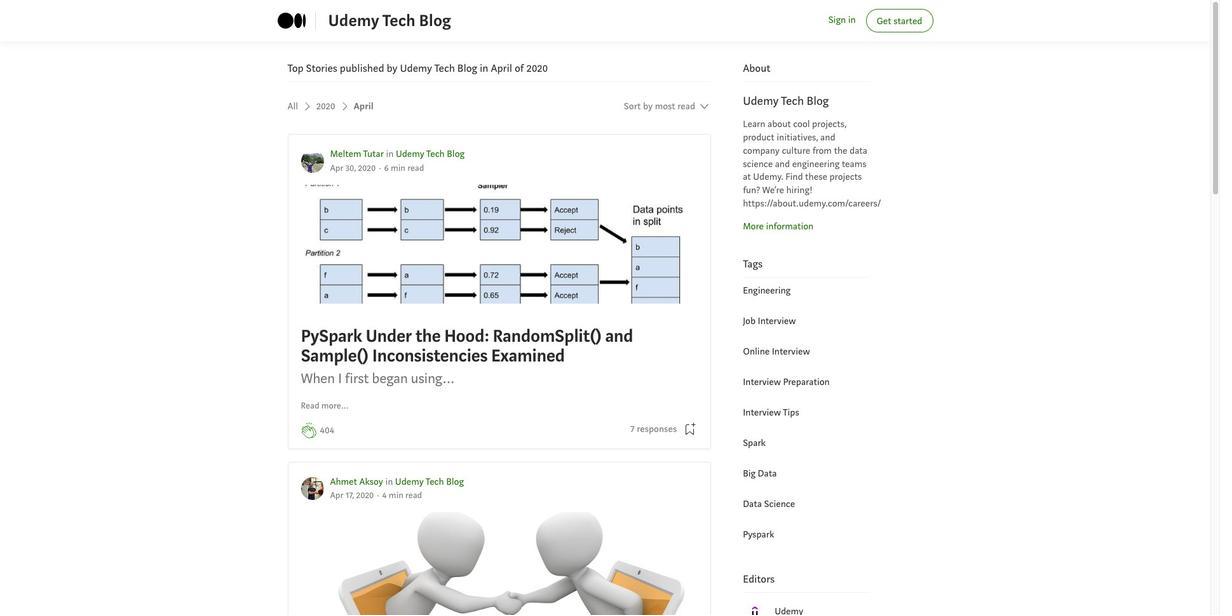 Task type: describe. For each thing, give the bounding box(es) containing it.
began using…
[[372, 370, 455, 388]]

meltem
[[330, 148, 362, 160]]

apr 30, 2020
[[330, 163, 376, 174]]

2 horizontal spatial and
[[821, 132, 836, 144]]

1 horizontal spatial udemy tech blog
[[743, 94, 829, 109]]

0 vertical spatial udemy tech blog
[[328, 10, 451, 31]]

by inside button
[[644, 101, 653, 113]]

responses
[[637, 423, 677, 435]]

404 button
[[320, 424, 335, 438]]

preparation
[[784, 376, 830, 388]]

pyspark
[[743, 529, 775, 541]]

get started link
[[866, 9, 934, 32]]

aksoy
[[360, 476, 383, 488]]

of
[[515, 62, 525, 75]]

job
[[743, 315, 756, 327]]

interview tips link
[[743, 407, 800, 419]]

examined
[[492, 345, 565, 368]]

read more…
[[301, 400, 349, 412]]

0 horizontal spatial april
[[354, 101, 374, 113]]

projects,
[[813, 118, 847, 130]]

spark link
[[743, 437, 766, 449]]

udemy up 4 min read image
[[395, 476, 424, 488]]

information
[[767, 220, 814, 233]]

udemy right published
[[400, 62, 432, 75]]

https://about.udemy.com/careers/ link
[[743, 198, 882, 210]]

https://about.udemy.com/careers/
[[743, 198, 882, 210]]

interview down online
[[743, 376, 781, 388]]

engineering
[[793, 158, 840, 170]]

udemy.
[[754, 171, 784, 183]]

big
[[743, 468, 756, 480]]

sort by most read button
[[624, 95, 712, 118]]

inconsistencies
[[372, 345, 488, 368]]

udemy up learn
[[743, 94, 779, 109]]

1 horizontal spatial and
[[776, 158, 790, 170]]

sign in link
[[829, 14, 856, 28]]

engineering link
[[743, 285, 791, 297]]

teams
[[842, 158, 867, 170]]

1 vertical spatial data
[[743, 498, 762, 510]]

big data link
[[743, 468, 777, 480]]

these
[[806, 171, 828, 183]]

read
[[678, 101, 696, 113]]

pyspark link
[[743, 529, 775, 541]]

more…
[[322, 400, 349, 412]]

tags
[[743, 257, 763, 271]]

science
[[743, 158, 773, 170]]

udemy tech blog link for tutar
[[396, 148, 465, 160]]

ahmet aksoy in udemy tech blog
[[330, 476, 464, 488]]

more
[[743, 220, 764, 233]]

ahmet aksoy link
[[330, 476, 383, 488]]

editors
[[743, 573, 775, 586]]

at
[[743, 171, 751, 183]]

sort by most read
[[624, 101, 696, 113]]

all
[[288, 101, 298, 113]]

sample()
[[301, 345, 369, 368]]

apr for ahmet aksoy in udemy tech blog
[[330, 490, 344, 502]]

go to the profile of meltem tutar image
[[301, 150, 324, 173]]

find
[[786, 171, 803, 183]]

2020 right of
[[527, 62, 548, 75]]

interview up the interview preparation
[[772, 346, 810, 358]]

i
[[338, 370, 342, 388]]

job interview
[[743, 315, 796, 327]]

apr 17, 2020 link
[[330, 490, 374, 502]]

meltem tutar in udemy tech blog
[[330, 148, 465, 160]]

tips
[[783, 407, 800, 419]]

0 vertical spatial april
[[491, 62, 513, 75]]

meltem tutar link
[[330, 148, 384, 160]]

from
[[813, 145, 832, 157]]

interview left tips
[[743, 407, 781, 419]]

published
[[340, 62, 384, 75]]

go to the profile of ahmet aksoy image
[[301, 478, 324, 501]]

about
[[743, 62, 771, 75]]

learn about cool projects, product initiatives, and company culture from the data science and engineering teams at udemy. find these projects fun? we're hiring! https://about.udemy.com/careers/
[[743, 118, 882, 210]]

hiring!
[[787, 185, 813, 197]]

2020 down tutar
[[358, 163, 376, 174]]

and inside pyspark under the hood: randomsplit() and sample() inconsistencies examined when i first began using…
[[606, 325, 634, 348]]



Task type: vqa. For each thing, say whether or not it's contained in the screenshot.
'learning workflow'
no



Task type: locate. For each thing, give the bounding box(es) containing it.
404
[[320, 425, 335, 437]]

udemy tech blog
[[328, 10, 451, 31], [743, 94, 829, 109]]

projects
[[830, 171, 862, 183]]

in right sign at the right top of page
[[849, 14, 856, 26]]

top stories published by udemy tech blog in april of 2020
[[288, 62, 548, 75]]

we're
[[763, 185, 785, 197]]

7
[[631, 423, 635, 435]]

in right tutar
[[386, 148, 394, 160]]

4 min read image
[[383, 490, 422, 502]]

in
[[849, 14, 856, 26], [480, 62, 489, 75], [386, 148, 394, 160], [386, 476, 393, 488]]

apr 30, 2020 link
[[330, 163, 376, 174]]

sign
[[829, 14, 846, 26]]

data right "big"
[[758, 468, 777, 480]]

science
[[765, 498, 796, 510]]

about
[[768, 118, 791, 130]]

1 vertical spatial the
[[416, 325, 441, 348]]

hood:
[[445, 325, 489, 348]]

0 vertical spatial apr
[[330, 163, 344, 174]]

udemy tech blog up published
[[328, 10, 451, 31]]

1 vertical spatial april
[[354, 101, 374, 113]]

under
[[366, 325, 412, 348]]

big data
[[743, 468, 777, 480]]

by
[[387, 62, 398, 75], [644, 101, 653, 113]]

0 vertical spatial udemy tech blog link
[[328, 8, 451, 33]]

udemy up 6 min read image
[[396, 148, 425, 160]]

0 vertical spatial and
[[821, 132, 836, 144]]

apr
[[330, 163, 344, 174], [330, 490, 344, 502]]

data science link
[[743, 498, 796, 510]]

the left the hood:
[[416, 325, 441, 348]]

product
[[743, 132, 775, 144]]

read
[[301, 400, 320, 412]]

culture
[[782, 145, 811, 157]]

2 vertical spatial udemy tech blog link
[[395, 476, 464, 488]]

data
[[850, 145, 868, 157]]

2020 right all link
[[317, 101, 335, 113]]

2020 link
[[317, 95, 351, 118]]

udemy tech blog link for aksoy
[[395, 476, 464, 488]]

april
[[491, 62, 513, 75], [354, 101, 374, 113]]

april right 2020 link
[[354, 101, 374, 113]]

30,
[[346, 163, 356, 174]]

0 vertical spatial by
[[387, 62, 398, 75]]

data
[[758, 468, 777, 480], [743, 498, 762, 510]]

2 apr from the top
[[330, 490, 344, 502]]

6 min read image
[[384, 163, 424, 174]]

sign in
[[829, 14, 856, 26]]

april left of
[[491, 62, 513, 75]]

most
[[655, 101, 676, 113]]

udemy tech blog up about
[[743, 94, 829, 109]]

0 vertical spatial data
[[758, 468, 777, 480]]

engineering
[[743, 285, 791, 297]]

initiatives,
[[777, 132, 819, 144]]

udemy tech blog link up 4 min read image
[[395, 476, 464, 488]]

udemy tech blog link up published
[[328, 8, 451, 33]]

when
[[301, 370, 335, 388]]

1 horizontal spatial april
[[491, 62, 513, 75]]

learn
[[743, 118, 766, 130]]

udemy tech blog link up 6 min read image
[[396, 148, 465, 160]]

1 vertical spatial by
[[644, 101, 653, 113]]

1 vertical spatial and
[[776, 158, 790, 170]]

started
[[894, 15, 923, 27]]

apr 17, 2020
[[330, 490, 374, 502]]

the
[[835, 145, 848, 157], [416, 325, 441, 348]]

april link
[[354, 95, 374, 118]]

online
[[743, 346, 770, 358]]

data left science
[[743, 498, 762, 510]]

2020 down aksoy
[[356, 490, 374, 502]]

go to the profile of udemy image
[[743, 600, 769, 616]]

job interview link
[[743, 315, 796, 327]]

the left data
[[835, 145, 848, 157]]

1 vertical spatial apr
[[330, 490, 344, 502]]

0 horizontal spatial by
[[387, 62, 398, 75]]

0 horizontal spatial the
[[416, 325, 441, 348]]

read more… link
[[301, 400, 349, 413]]

stories
[[306, 62, 338, 75]]

interview preparation link
[[743, 376, 830, 388]]

apr left 17, on the bottom left of page
[[330, 490, 344, 502]]

2020
[[527, 62, 548, 75], [317, 101, 335, 113], [358, 163, 376, 174], [356, 490, 374, 502]]

17,
[[346, 490, 354, 502]]

sort
[[624, 101, 641, 113]]

2020 inside 2020 link
[[317, 101, 335, 113]]

7 responses link
[[631, 423, 677, 437]]

by right published
[[387, 62, 398, 75]]

7 responses
[[631, 423, 677, 435]]

fun?
[[743, 185, 761, 197]]

by right sort
[[644, 101, 653, 113]]

pyspark under the hood: randomsplit() and sample() inconsistencies examined when i first began using…
[[301, 325, 634, 388]]

online interview
[[743, 346, 810, 358]]

udemy up published
[[328, 10, 380, 31]]

2 vertical spatial and
[[606, 325, 634, 348]]

first
[[345, 370, 369, 388]]

0 horizontal spatial udemy tech blog
[[328, 10, 451, 31]]

blog
[[419, 10, 451, 31], [458, 62, 478, 75], [807, 94, 829, 109], [447, 148, 465, 160], [446, 476, 464, 488]]

udemy
[[328, 10, 380, 31], [400, 62, 432, 75], [743, 94, 779, 109], [396, 148, 425, 160], [395, 476, 424, 488]]

in left of
[[480, 62, 489, 75]]

the inside pyspark under the hood: randomsplit() and sample() inconsistencies examined when i first began using…
[[416, 325, 441, 348]]

online interview link
[[743, 346, 810, 358]]

interview tips
[[743, 407, 800, 419]]

more information link
[[743, 220, 814, 233]]

cool
[[794, 118, 810, 130]]

ahmet
[[330, 476, 357, 488]]

get
[[877, 15, 892, 27]]

apr left 30,
[[330, 163, 344, 174]]

randomsplit()
[[493, 325, 602, 348]]

spark
[[743, 437, 766, 449]]

the inside 'learn about cool projects, product initiatives, and company culture from the data science and engineering teams at udemy. find these projects fun? we're hiring! https://about.udemy.com/careers/'
[[835, 145, 848, 157]]

in right aksoy
[[386, 476, 393, 488]]

top
[[288, 62, 304, 75]]

data science
[[743, 498, 796, 510]]

1 vertical spatial udemy tech blog link
[[396, 148, 465, 160]]

0 horizontal spatial and
[[606, 325, 634, 348]]

apr for meltem tutar in udemy tech blog
[[330, 163, 344, 174]]

interview right job
[[758, 315, 796, 327]]

company
[[743, 145, 780, 157]]

1 horizontal spatial the
[[835, 145, 848, 157]]

0 vertical spatial the
[[835, 145, 848, 157]]

more information
[[743, 220, 814, 233]]

1 horizontal spatial by
[[644, 101, 653, 113]]

1 vertical spatial udemy tech blog
[[743, 94, 829, 109]]

1 apr from the top
[[330, 163, 344, 174]]

get started
[[877, 15, 923, 27]]

tutar
[[363, 148, 384, 160]]



